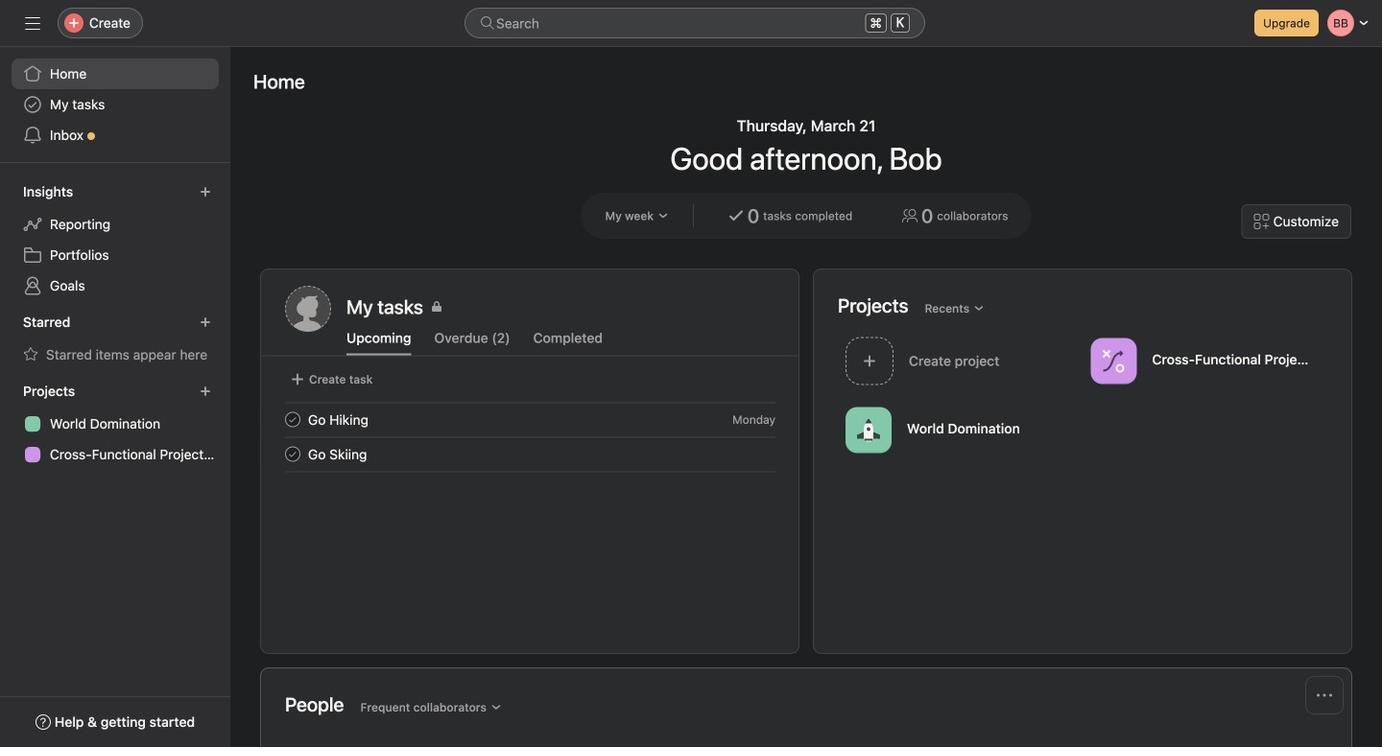 Task type: locate. For each thing, give the bounding box(es) containing it.
1 mark complete checkbox from the top
[[281, 408, 304, 431]]

list item
[[262, 403, 799, 437], [262, 437, 799, 472]]

add items to starred image
[[200, 317, 211, 328]]

insights element
[[0, 175, 230, 305]]

None field
[[465, 8, 925, 38]]

0 vertical spatial mark complete checkbox
[[281, 408, 304, 431]]

hide sidebar image
[[25, 15, 40, 31]]

mark complete checkbox up mark complete image
[[281, 408, 304, 431]]

new insights image
[[200, 186, 211, 198]]

rocket image
[[857, 419, 880, 442]]

1 vertical spatial mark complete checkbox
[[281, 443, 304, 466]]

new project or portfolio image
[[200, 386, 211, 397]]

Mark complete checkbox
[[281, 408, 304, 431], [281, 443, 304, 466]]

1 list item from the top
[[262, 403, 799, 437]]

2 list item from the top
[[262, 437, 799, 472]]

2 mark complete checkbox from the top
[[281, 443, 304, 466]]

mark complete checkbox down mark complete icon
[[281, 443, 304, 466]]



Task type: describe. For each thing, give the bounding box(es) containing it.
projects element
[[0, 374, 230, 474]]

line_and_symbols image
[[1102, 350, 1125, 373]]

mark complete image
[[281, 408, 304, 431]]

starred element
[[0, 305, 230, 374]]

mark complete image
[[281, 443, 304, 466]]

global element
[[0, 47, 230, 162]]

Search tasks, projects, and more text field
[[465, 8, 925, 38]]

add profile photo image
[[285, 286, 331, 332]]



Task type: vqa. For each thing, say whether or not it's contained in the screenshot.
the top 'mark complete' icon
yes



